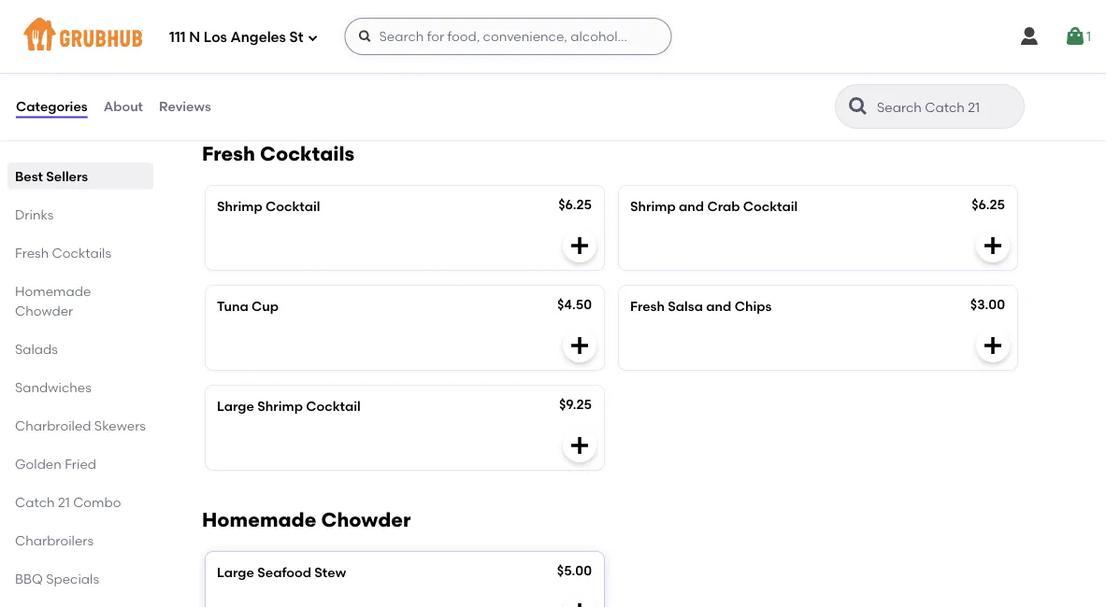Task type: locate. For each thing, give the bounding box(es) containing it.
tuna
[[217, 299, 248, 314]]

crab
[[707, 199, 740, 214]]

0 horizontal spatial $6.25
[[558, 197, 592, 213]]

about
[[103, 99, 143, 114]]

2 large from the top
[[217, 565, 254, 581]]

chowder up salads
[[15, 303, 73, 319]]

categories button
[[15, 73, 89, 140]]

fresh
[[202, 142, 255, 166], [15, 245, 49, 261], [630, 299, 665, 314]]

angeles
[[230, 29, 286, 46]]

homemade chowder up salads
[[15, 283, 91, 319]]

shrimp for shrimp cocktail
[[217, 199, 262, 214]]

best
[[15, 168, 43, 184]]

specials
[[46, 571, 99, 587]]

2 $6.25 from the left
[[972, 197, 1005, 213]]

chowder
[[15, 303, 73, 319], [321, 508, 411, 532]]

charbroilers tab
[[15, 531, 146, 551]]

thai
[[630, 31, 658, 47]]

fresh cocktails tab
[[15, 243, 146, 263]]

fresh down reviews button
[[202, 142, 255, 166]]

0 vertical spatial and
[[679, 199, 704, 214]]

1 horizontal spatial chowder
[[321, 508, 411, 532]]

fresh cocktails up the "shrimp cocktail"
[[202, 142, 355, 166]]

thai iced tea button
[[619, 19, 1017, 103]]

shrimp cocktail
[[217, 199, 320, 214]]

svg image down $5.00
[[568, 601, 591, 608]]

1 horizontal spatial and
[[706, 299, 731, 314]]

0 vertical spatial homemade
[[217, 31, 293, 47]]

n
[[189, 29, 200, 46]]

1 horizontal spatial cocktails
[[260, 142, 355, 166]]

fresh down "drinks" on the top left of the page
[[15, 245, 49, 261]]

and right salsa
[[706, 299, 731, 314]]

chowder up stew at the left bottom of the page
[[321, 508, 411, 532]]

$4.50
[[557, 297, 592, 313]]

1 vertical spatial and
[[706, 299, 731, 314]]

cocktail
[[266, 199, 320, 214], [743, 199, 798, 214], [306, 399, 361, 415]]

homemade
[[217, 31, 293, 47], [15, 283, 91, 299], [202, 508, 316, 532]]

catch 21 combo tab
[[15, 493, 146, 512]]

2 horizontal spatial fresh
[[630, 299, 665, 314]]

golden fried
[[15, 456, 96, 472]]

1 horizontal spatial $6.25
[[972, 197, 1005, 213]]

fresh left salsa
[[630, 299, 665, 314]]

charbroiled skewers
[[15, 418, 146, 434]]

homemade chowder
[[15, 283, 91, 319], [202, 508, 411, 532]]

1 vertical spatial large
[[217, 565, 254, 581]]

0 vertical spatial large
[[217, 399, 254, 415]]

svg image for shrimp and crab cocktail
[[982, 235, 1004, 257]]

cocktails inside tab
[[52, 245, 111, 261]]

catch 21 combo
[[15, 495, 121, 510]]

cocktails up the "shrimp cocktail"
[[260, 142, 355, 166]]

1 vertical spatial chowder
[[321, 508, 411, 532]]

fresh cocktails
[[202, 142, 355, 166], [15, 245, 111, 261]]

1 horizontal spatial fresh cocktails
[[202, 142, 355, 166]]

1 vertical spatial homemade chowder
[[202, 508, 411, 532]]

0 horizontal spatial homemade chowder
[[15, 283, 91, 319]]

1 vertical spatial fresh
[[15, 245, 49, 261]]

large
[[217, 399, 254, 415], [217, 565, 254, 581]]

svg image down $4.50
[[568, 335, 591, 357]]

svg image left 1 button
[[1018, 25, 1041, 48]]

about button
[[103, 73, 144, 140]]

0 vertical spatial homemade chowder
[[15, 283, 91, 319]]

0 vertical spatial chowder
[[15, 303, 73, 319]]

golden
[[15, 456, 62, 472]]

charbroilers
[[15, 533, 94, 549]]

svg image inside 1 button
[[1064, 25, 1086, 48]]

shrimp
[[217, 199, 262, 214], [630, 199, 676, 214], [257, 399, 303, 415]]

svg image
[[1064, 25, 1086, 48], [358, 29, 373, 44], [307, 32, 318, 43], [982, 67, 1004, 90], [982, 335, 1004, 357], [568, 435, 591, 457]]

and left crab
[[679, 199, 704, 214]]

and
[[679, 199, 704, 214], [706, 299, 731, 314]]

svg image up $3.00
[[982, 235, 1004, 257]]

skewers
[[94, 418, 146, 434]]

fresh salsa and chips
[[630, 299, 772, 314]]

svg image
[[1018, 25, 1041, 48], [568, 67, 591, 90], [568, 235, 591, 257], [982, 235, 1004, 257], [568, 335, 591, 357], [568, 601, 591, 608]]

0 horizontal spatial and
[[679, 199, 704, 214]]

cocktails down drinks tab
[[52, 245, 111, 261]]

1 $6.25 from the left
[[558, 197, 592, 213]]

Search for food, convenience, alcohol... search field
[[345, 18, 672, 55]]

1 vertical spatial fresh cocktails
[[15, 245, 111, 261]]

$6.25
[[558, 197, 592, 213], [972, 197, 1005, 213]]

fresh cocktails down drinks tab
[[15, 245, 111, 261]]

1 vertical spatial cocktails
[[52, 245, 111, 261]]

bbq specials
[[15, 571, 99, 587]]

0 vertical spatial cocktails
[[260, 142, 355, 166]]

0 horizontal spatial chowder
[[15, 303, 73, 319]]

combo
[[73, 495, 121, 510]]

0 horizontal spatial fresh
[[15, 245, 49, 261]]

svg image for tuna cup
[[568, 335, 591, 357]]

0 horizontal spatial fresh cocktails
[[15, 245, 111, 261]]

main navigation navigation
[[0, 0, 1106, 73]]

homemade chowder up the seafood
[[202, 508, 411, 532]]

charbroiled skewers tab
[[15, 416, 146, 436]]

0 vertical spatial fresh
[[202, 142, 255, 166]]

0 vertical spatial fresh cocktails
[[202, 142, 355, 166]]

1 vertical spatial homemade
[[15, 283, 91, 299]]

cocktails
[[260, 142, 355, 166], [52, 245, 111, 261]]

1 large from the top
[[217, 399, 254, 415]]

bbq
[[15, 571, 43, 587]]

1 button
[[1064, 20, 1091, 53]]

svg image up $4.50
[[568, 235, 591, 257]]

0 horizontal spatial cocktails
[[52, 245, 111, 261]]

homemade chowder inside tab
[[15, 283, 91, 319]]



Task type: describe. For each thing, give the bounding box(es) containing it.
bbq specials tab
[[15, 569, 146, 589]]

$3.00
[[970, 297, 1005, 313]]

fried
[[65, 456, 96, 472]]

best sellers tab
[[15, 166, 146, 186]]

homemade lemonade (24oz)
[[217, 31, 407, 47]]

homemade chowder tab
[[15, 281, 146, 321]]

large for large shrimp cocktail
[[217, 399, 254, 415]]

best sellers
[[15, 168, 88, 184]]

drinks
[[15, 207, 54, 223]]

reviews button
[[158, 73, 212, 140]]

search icon image
[[847, 95, 870, 118]]

homemade inside tab
[[15, 283, 91, 299]]

2 vertical spatial fresh
[[630, 299, 665, 314]]

$5.00
[[557, 563, 592, 579]]

111
[[169, 29, 186, 46]]

$6.25 for shrimp cocktail
[[558, 197, 592, 213]]

svg image for shrimp cocktail
[[568, 235, 591, 257]]

2 vertical spatial homemade
[[202, 508, 316, 532]]

reviews
[[159, 99, 211, 114]]

shrimp and crab cocktail
[[630, 199, 798, 214]]

sandwiches
[[15, 380, 91, 395]]

$6.25 for shrimp and crab cocktail
[[972, 197, 1005, 213]]

21
[[58, 495, 70, 510]]

salads tab
[[15, 339, 146, 359]]

(24oz)
[[368, 31, 407, 47]]

categories
[[16, 99, 88, 114]]

drinks tab
[[15, 205, 146, 224]]

$9.25
[[559, 397, 592, 413]]

sandwiches tab
[[15, 378, 146, 397]]

1 horizontal spatial fresh
[[202, 142, 255, 166]]

tuna cup
[[217, 299, 279, 314]]

sellers
[[46, 168, 88, 184]]

seafood
[[257, 565, 311, 581]]

thai iced tea
[[630, 31, 716, 47]]

cup
[[252, 299, 279, 314]]

fresh inside tab
[[15, 245, 49, 261]]

charbroiled
[[15, 418, 91, 434]]

large seafood stew
[[217, 565, 346, 581]]

111 n los angeles st
[[169, 29, 303, 46]]

los
[[204, 29, 227, 46]]

svg image down $4.00
[[568, 67, 591, 90]]

chowder inside tab
[[15, 303, 73, 319]]

fresh cocktails inside tab
[[15, 245, 111, 261]]

catch
[[15, 495, 55, 510]]

stew
[[314, 565, 346, 581]]

chips
[[735, 299, 772, 314]]

tea
[[693, 31, 716, 47]]

large shrimp cocktail
[[217, 399, 361, 415]]

salads
[[15, 341, 58, 357]]

1 horizontal spatial homemade chowder
[[202, 508, 411, 532]]

Search Catch 21 search field
[[875, 98, 1018, 116]]

svg image for large seafood stew
[[568, 601, 591, 608]]

large for large seafood stew
[[217, 565, 254, 581]]

shrimp for shrimp and crab cocktail
[[630, 199, 676, 214]]

lemonade
[[296, 31, 365, 47]]

$4.00
[[557, 29, 592, 45]]

salsa
[[668, 299, 703, 314]]

svg image inside "main navigation" navigation
[[1018, 25, 1041, 48]]

1
[[1086, 28, 1091, 44]]

golden fried tab
[[15, 454, 146, 474]]

iced
[[662, 31, 690, 47]]

st
[[289, 29, 303, 46]]



Task type: vqa. For each thing, say whether or not it's contained in the screenshot.
SODO associated with SODO Rice Bowls
no



